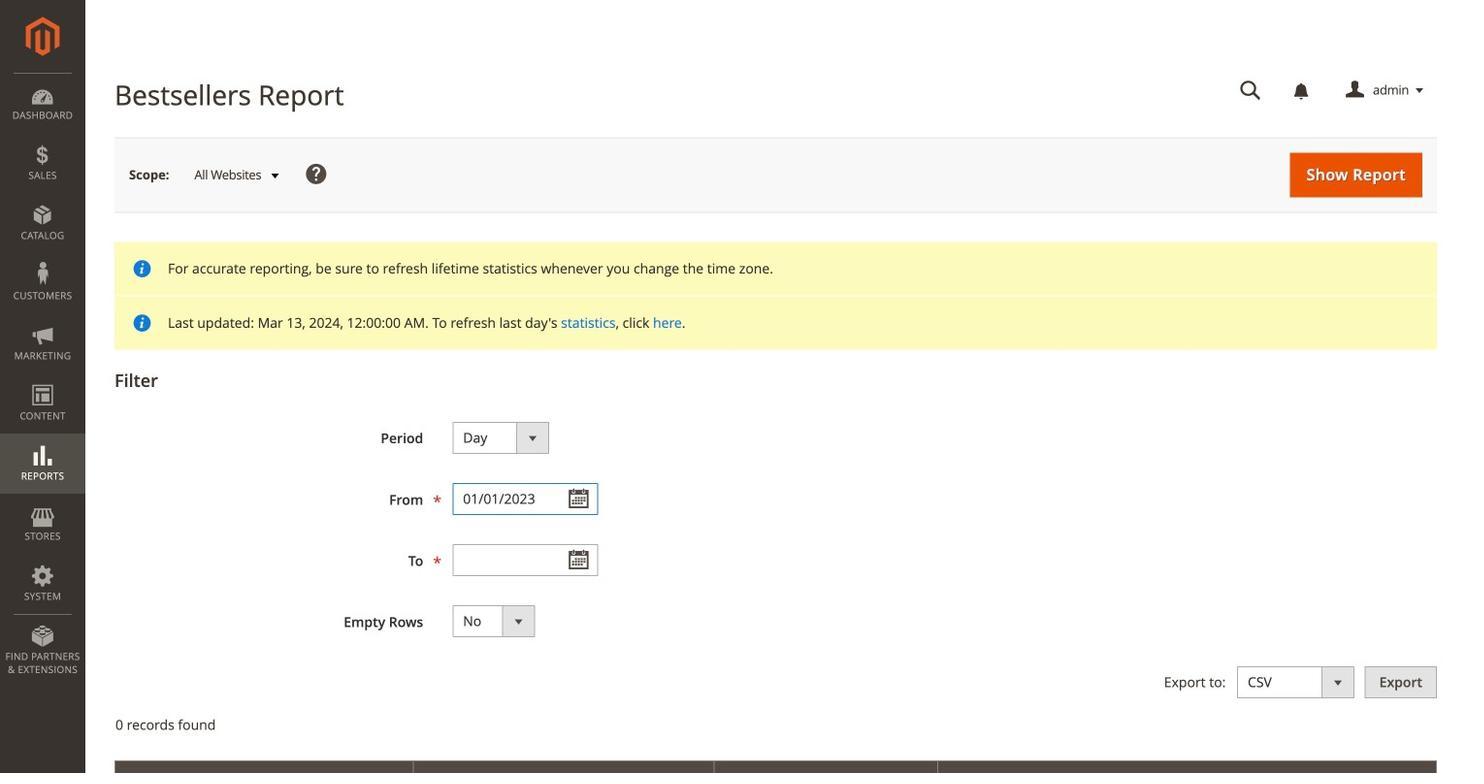 Task type: locate. For each thing, give the bounding box(es) containing it.
menu bar
[[0, 73, 85, 686]]

None text field
[[1227, 74, 1275, 108], [453, 483, 598, 515], [1227, 74, 1275, 108], [453, 483, 598, 515]]

None text field
[[453, 545, 598, 577]]



Task type: describe. For each thing, give the bounding box(es) containing it.
magento admin panel image
[[26, 17, 60, 56]]



